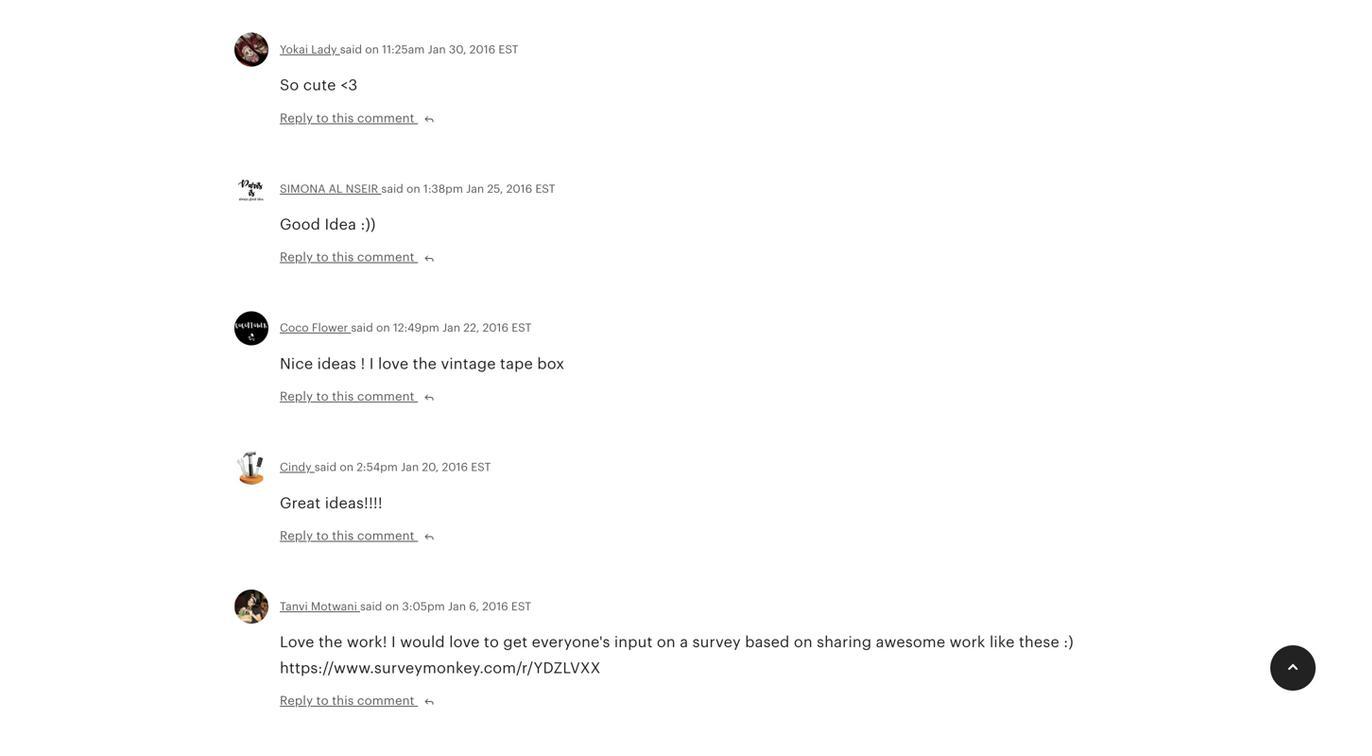 Task type: describe. For each thing, give the bounding box(es) containing it.
great
[[280, 495, 321, 512]]

get
[[503, 634, 528, 651]]

nseir
[[346, 182, 378, 195]]

cindy said on 2:54pm jan 20, 2016 est
[[280, 461, 491, 474]]

simona
[[280, 182, 326, 195]]

11:25am jan 30, 2016 est link
[[382, 43, 518, 56]]

on left 3:05pm on the left of page
[[385, 600, 399, 613]]

2:54pm jan 20, 2016 est link
[[357, 461, 491, 474]]

flower
[[312, 322, 348, 334]]

love the work! i would love to get everyone's input on a survey based on sharing awesome work like these :) https://www.surveymonkey.com/r/ydzlvxx
[[280, 634, 1074, 677]]

est for <3
[[498, 43, 518, 56]]

lady
[[311, 43, 337, 56]]

2016 right 25,
[[506, 182, 532, 195]]

love
[[280, 634, 314, 651]]

vintage
[[441, 355, 496, 372]]

:))
[[361, 216, 376, 233]]

a
[[680, 634, 688, 651]]

25,
[[487, 182, 503, 195]]

cute
[[303, 77, 336, 94]]

tanvi
[[280, 600, 308, 613]]

<3
[[340, 77, 358, 94]]

:)
[[1064, 634, 1074, 651]]

simona al nseir said on 1:38pm jan 25, 2016 est
[[280, 182, 555, 195]]

motwani
[[311, 600, 357, 613]]

everyone's
[[532, 634, 610, 651]]

work!
[[347, 634, 387, 651]]

reply to this comment for the
[[280, 694, 418, 708]]

11:25am
[[382, 43, 425, 56]]

comment for ideas!!!!
[[357, 529, 415, 543]]

said right nseir
[[381, 182, 403, 195]]

jan for !
[[442, 322, 460, 334]]

jan left 20, on the bottom left of the page
[[401, 461, 419, 474]]

input
[[614, 634, 653, 651]]

reply to this comment for ideas!!!!
[[280, 529, 418, 543]]

est right 25,
[[535, 182, 555, 195]]

6,
[[469, 600, 479, 613]]

these
[[1019, 634, 1059, 651]]

2016 for work!
[[482, 600, 508, 613]]

reply for good idea :))
[[280, 250, 313, 264]]

like
[[990, 634, 1015, 651]]

reply to this comment for cute
[[280, 111, 418, 125]]

reply for so cute <3
[[280, 111, 313, 125]]

based
[[745, 634, 790, 651]]

tanvi motwani said on 3:05pm jan 6, 2016 est
[[280, 600, 531, 613]]

on left 2:54pm
[[340, 461, 354, 474]]

jan for <3
[[428, 43, 446, 56]]

3:05pm
[[402, 600, 445, 613]]

20,
[[422, 461, 439, 474]]

est for work!
[[511, 600, 531, 613]]

this for ideas
[[332, 390, 354, 404]]

coco
[[280, 322, 309, 334]]

on left 11:25am
[[365, 43, 379, 56]]

0 vertical spatial love
[[378, 355, 409, 372]]

!
[[361, 355, 365, 372]]

1:38pm
[[423, 182, 463, 195]]

i for love
[[369, 355, 374, 372]]

al
[[329, 182, 343, 195]]

would
[[400, 634, 445, 651]]

good idea :))
[[280, 216, 376, 233]]

sharing
[[817, 634, 872, 651]]

to for :))
[[316, 250, 329, 264]]

nice
[[280, 355, 313, 372]]

ideas
[[317, 355, 356, 372]]

yokai lady said on 11:25am jan 30, 2016 est
[[280, 43, 518, 56]]

said right cindy on the bottom
[[315, 461, 337, 474]]

2016 for !
[[482, 322, 509, 334]]

said for work!
[[360, 600, 382, 613]]

reply to this comment link for idea
[[280, 249, 435, 266]]

jan left 25,
[[466, 182, 484, 195]]

https://www.surveymonkey.com/r/ydzlvxx
[[280, 660, 601, 677]]

comment for idea
[[357, 250, 415, 264]]



Task type: vqa. For each thing, say whether or not it's contained in the screenshot.


Task type: locate. For each thing, give the bounding box(es) containing it.
1 horizontal spatial i
[[391, 634, 396, 651]]

reply to this comment
[[280, 111, 418, 125], [280, 250, 418, 264], [280, 390, 418, 404], [280, 529, 418, 543], [280, 694, 418, 708]]

tanvi motwani link
[[280, 600, 360, 613]]

jan left 6,
[[448, 600, 466, 613]]

said for !
[[351, 322, 373, 334]]

reply down so
[[280, 111, 313, 125]]

reply down love
[[280, 694, 313, 708]]

reply to this comment link for cute
[[280, 110, 435, 127]]

the down 12:49pm
[[413, 355, 437, 372]]

reply to this comment link for the
[[280, 692, 435, 710]]

work
[[950, 634, 985, 651]]

to left 'get'
[[484, 634, 499, 651]]

1 reply to this comment from the top
[[280, 111, 418, 125]]

5 reply to this comment link from the top
[[280, 692, 435, 710]]

3 reply to this comment link from the top
[[280, 388, 435, 405]]

to for <3
[[316, 111, 329, 125]]

tape
[[500, 355, 533, 372]]

i for would
[[391, 634, 396, 651]]

comment for cute
[[357, 111, 415, 125]]

0 horizontal spatial love
[[378, 355, 409, 372]]

this down the idea
[[332, 250, 354, 264]]

5 reply to this comment from the top
[[280, 694, 418, 708]]

2016
[[469, 43, 495, 56], [506, 182, 532, 195], [482, 322, 509, 334], [442, 461, 468, 474], [482, 600, 508, 613]]

2016 right 30, at the left of the page
[[469, 43, 495, 56]]

reply
[[280, 111, 313, 125], [280, 250, 313, 264], [280, 390, 313, 404], [280, 529, 313, 543], [280, 694, 313, 708]]

reply to this comment link down "ideas!!!!"
[[280, 527, 435, 545]]

jan left 30, at the left of the page
[[428, 43, 446, 56]]

reply to this comment down "ideas!!!!"
[[280, 529, 418, 543]]

this down ideas on the left of page
[[332, 390, 354, 404]]

said
[[340, 43, 362, 56], [381, 182, 403, 195], [351, 322, 373, 334], [315, 461, 337, 474], [360, 600, 382, 613]]

2 reply to this comment from the top
[[280, 250, 418, 264]]

est up the 'tape'
[[512, 322, 532, 334]]

5 comment from the top
[[357, 694, 415, 708]]

jan for work!
[[448, 600, 466, 613]]

said right flower
[[351, 322, 373, 334]]

comment down work!
[[357, 694, 415, 708]]

this for idea
[[332, 250, 354, 264]]

2016 right 22, on the top left of page
[[482, 322, 509, 334]]

4 comment from the top
[[357, 529, 415, 543]]

on left 1:38pm in the left of the page
[[406, 182, 420, 195]]

i
[[369, 355, 374, 372], [391, 634, 396, 651]]

to
[[316, 111, 329, 125], [316, 250, 329, 264], [316, 390, 329, 404], [316, 529, 329, 543], [484, 634, 499, 651], [316, 694, 329, 708]]

reply to this comment down work!
[[280, 694, 418, 708]]

4 reply from the top
[[280, 529, 313, 543]]

reply to this comment down ideas on the left of page
[[280, 390, 418, 404]]

love right !
[[378, 355, 409, 372]]

reply to this comment link down <3
[[280, 110, 435, 127]]

comment down !
[[357, 390, 415, 404]]

2 reply from the top
[[280, 250, 313, 264]]

jan
[[428, 43, 446, 56], [466, 182, 484, 195], [442, 322, 460, 334], [401, 461, 419, 474], [448, 600, 466, 613]]

reply to this comment down the idea
[[280, 250, 418, 264]]

survey
[[692, 634, 741, 651]]

comment down <3
[[357, 111, 415, 125]]

5 reply from the top
[[280, 694, 313, 708]]

2016 right 20, on the bottom left of the page
[[442, 461, 468, 474]]

3 this from the top
[[332, 390, 354, 404]]

1 vertical spatial the
[[319, 634, 343, 651]]

to for !
[[316, 390, 329, 404]]

to down cute
[[316, 111, 329, 125]]

to inside love the work! i would love to get everyone's input on a survey based on sharing awesome work like these :) https://www.surveymonkey.com/r/ydzlvxx
[[484, 634, 499, 651]]

est up 'get'
[[511, 600, 531, 613]]

est right 30, at the left of the page
[[498, 43, 518, 56]]

awesome
[[876, 634, 945, 651]]

nice ideas ! i love the vintage tape box
[[280, 355, 564, 372]]

1 this from the top
[[332, 111, 354, 125]]

2 comment from the top
[[357, 250, 415, 264]]

this down work!
[[332, 694, 354, 708]]

ideas!!!!
[[325, 495, 383, 512]]

4 reply to this comment from the top
[[280, 529, 418, 543]]

comment down "ideas!!!!"
[[357, 529, 415, 543]]

comment for ideas
[[357, 390, 415, 404]]

on left "a"
[[657, 634, 676, 651]]

0 vertical spatial the
[[413, 355, 437, 372]]

1 horizontal spatial love
[[449, 634, 480, 651]]

reply down great
[[280, 529, 313, 543]]

i right !
[[369, 355, 374, 372]]

love up https://www.surveymonkey.com/r/ydzlvxx
[[449, 634, 480, 651]]

0 vertical spatial i
[[369, 355, 374, 372]]

this down "ideas!!!!"
[[332, 529, 354, 543]]

3 comment from the top
[[357, 390, 415, 404]]

i inside love the work! i would love to get everyone's input on a survey based on sharing awesome work like these :) https://www.surveymonkey.com/r/ydzlvxx
[[391, 634, 396, 651]]

the
[[413, 355, 437, 372], [319, 634, 343, 651]]

love
[[378, 355, 409, 372], [449, 634, 480, 651]]

reply for great ideas!!!!
[[280, 529, 313, 543]]

3 reply from the top
[[280, 390, 313, 404]]

reply to this comment link down !
[[280, 388, 435, 405]]

1 reply from the top
[[280, 111, 313, 125]]

est for !
[[512, 322, 532, 334]]

box
[[537, 355, 564, 372]]

2 reply to this comment link from the top
[[280, 249, 435, 266]]

coco flower link
[[280, 322, 351, 334]]

this
[[332, 111, 354, 125], [332, 250, 354, 264], [332, 390, 354, 404], [332, 529, 354, 543], [332, 694, 354, 708]]

2 this from the top
[[332, 250, 354, 264]]

to down good idea :))
[[316, 250, 329, 264]]

reply to this comment for ideas
[[280, 390, 418, 404]]

to for work!
[[316, 694, 329, 708]]

said right lady
[[340, 43, 362, 56]]

love inside love the work! i would love to get everyone's input on a survey based on sharing awesome work like these :) https://www.surveymonkey.com/r/ydzlvxx
[[449, 634, 480, 651]]

simona al nseir link
[[280, 182, 381, 195]]

reply to this comment link down work!
[[280, 692, 435, 710]]

reply for nice ideas ! i love the vintage tape box
[[280, 390, 313, 404]]

est right 20, on the bottom left of the page
[[471, 461, 491, 474]]

the right love
[[319, 634, 343, 651]]

12:49pm jan 22, 2016 est link
[[393, 322, 532, 334]]

so cute <3
[[280, 77, 358, 94]]

to down great ideas!!!!
[[316, 529, 329, 543]]

1 vertical spatial love
[[449, 634, 480, 651]]

est
[[498, 43, 518, 56], [535, 182, 555, 195], [512, 322, 532, 334], [471, 461, 491, 474], [511, 600, 531, 613]]

0 horizontal spatial i
[[369, 355, 374, 372]]

0 horizontal spatial the
[[319, 634, 343, 651]]

reply to this comment down <3
[[280, 111, 418, 125]]

1 reply to this comment link from the top
[[280, 110, 435, 127]]

4 reply to this comment link from the top
[[280, 527, 435, 545]]

this down <3
[[332, 111, 354, 125]]

22,
[[463, 322, 479, 334]]

to down ideas on the left of page
[[316, 390, 329, 404]]

to down tanvi motwani link
[[316, 694, 329, 708]]

2:54pm
[[357, 461, 398, 474]]

2016 for <3
[[469, 43, 495, 56]]

1 horizontal spatial the
[[413, 355, 437, 372]]

coco flower said on 12:49pm jan 22, 2016 est
[[280, 322, 532, 334]]

1 vertical spatial i
[[391, 634, 396, 651]]

reply to this comment link
[[280, 110, 435, 127], [280, 249, 435, 266], [280, 388, 435, 405], [280, 527, 435, 545], [280, 692, 435, 710]]

cindy link
[[280, 461, 315, 474]]

jan left 22, on the top left of page
[[442, 322, 460, 334]]

comment for the
[[357, 694, 415, 708]]

1 comment from the top
[[357, 111, 415, 125]]

reply down good
[[280, 250, 313, 264]]

comment down :))
[[357, 250, 415, 264]]

the inside love the work! i would love to get everyone's input on a survey based on sharing awesome work like these :) https://www.surveymonkey.com/r/ydzlvxx
[[319, 634, 343, 651]]

reply for love the work! i would love to get everyone's input on a survey based on sharing awesome work like these :) https://www.surveymonkey.com/r/ydzlvxx
[[280, 694, 313, 708]]

great ideas!!!!
[[280, 495, 383, 512]]

5 this from the top
[[332, 694, 354, 708]]

2016 right 6,
[[482, 600, 508, 613]]

cindy
[[280, 461, 312, 474]]

reply to this comment link down :))
[[280, 249, 435, 266]]

3 reply to this comment from the top
[[280, 390, 418, 404]]

idea
[[325, 216, 356, 233]]

yokai
[[280, 43, 308, 56]]

reply to this comment link for ideas
[[280, 388, 435, 405]]

4 this from the top
[[332, 529, 354, 543]]

reply to this comment link for ideas!!!!
[[280, 527, 435, 545]]

said for <3
[[340, 43, 362, 56]]

i right work!
[[391, 634, 396, 651]]

good
[[280, 216, 320, 233]]

reply down nice
[[280, 390, 313, 404]]

12:49pm
[[393, 322, 439, 334]]

on
[[365, 43, 379, 56], [406, 182, 420, 195], [376, 322, 390, 334], [340, 461, 354, 474], [385, 600, 399, 613], [657, 634, 676, 651], [794, 634, 813, 651]]

reply to this comment for idea
[[280, 250, 418, 264]]

said up work!
[[360, 600, 382, 613]]

this for cute
[[332, 111, 354, 125]]

so
[[280, 77, 299, 94]]

this for the
[[332, 694, 354, 708]]

on left 12:49pm
[[376, 322, 390, 334]]

1:38pm jan 25, 2016 est link
[[423, 182, 555, 195]]

3:05pm jan 6, 2016 est link
[[402, 600, 531, 613]]

comment
[[357, 111, 415, 125], [357, 250, 415, 264], [357, 390, 415, 404], [357, 529, 415, 543], [357, 694, 415, 708]]

30,
[[449, 43, 466, 56]]

this for ideas!!!!
[[332, 529, 354, 543]]

on right based
[[794, 634, 813, 651]]

yokai lady link
[[280, 43, 340, 56]]



